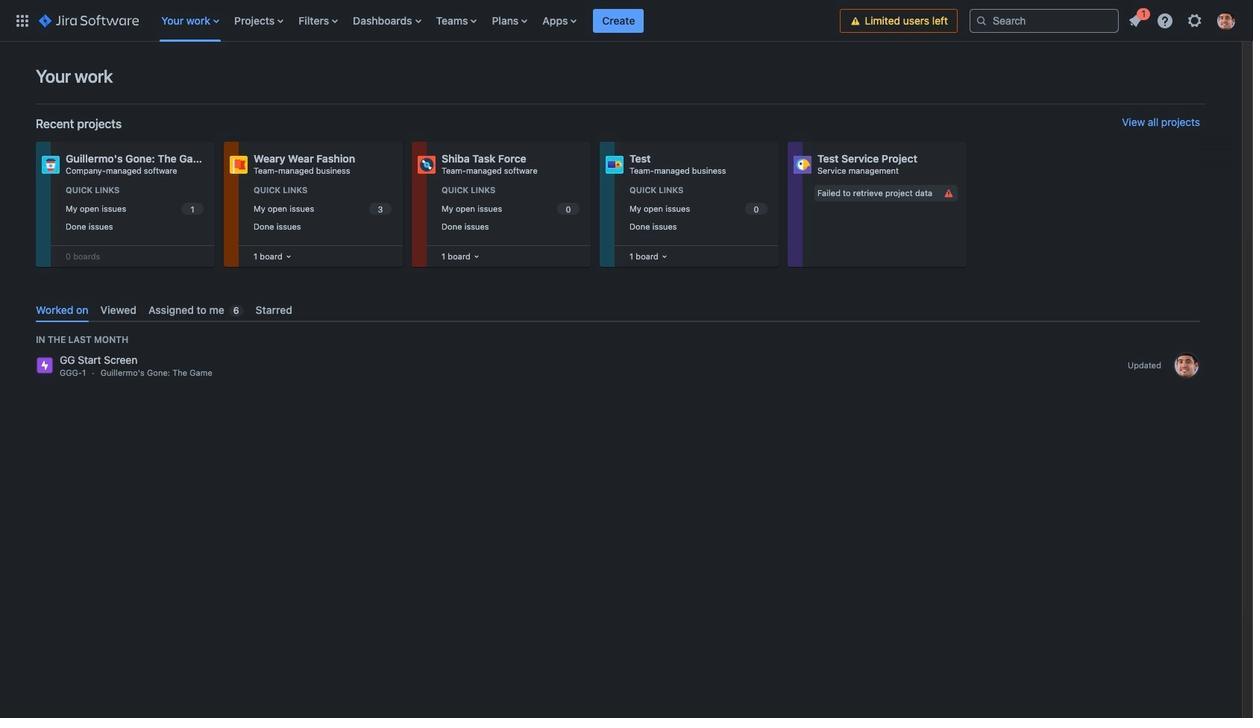Task type: vqa. For each thing, say whether or not it's contained in the screenshot.
Primary element
yes



Task type: locate. For each thing, give the bounding box(es) containing it.
appswitcher icon image
[[13, 12, 31, 29]]

1 horizontal spatial board image
[[471, 251, 483, 263]]

None search field
[[970, 9, 1119, 32]]

Search field
[[970, 9, 1119, 32]]

list
[[154, 0, 841, 41], [1122, 6, 1245, 34]]

0 horizontal spatial board image
[[283, 251, 295, 263]]

jira software image
[[39, 12, 139, 29], [39, 12, 139, 29]]

3 board image from the left
[[659, 251, 671, 263]]

notifications image
[[1127, 12, 1145, 29]]

2 board image from the left
[[471, 251, 483, 263]]

board image
[[283, 251, 295, 263], [471, 251, 483, 263], [659, 251, 671, 263]]

2 horizontal spatial board image
[[659, 251, 671, 263]]

tab list
[[30, 298, 1207, 322]]

list item
[[594, 0, 644, 41], [1122, 6, 1151, 32]]

banner
[[0, 0, 1254, 42]]

help image
[[1157, 12, 1175, 29]]

1 horizontal spatial list item
[[1122, 6, 1151, 32]]



Task type: describe. For each thing, give the bounding box(es) containing it.
your profile and settings image
[[1218, 12, 1236, 29]]

primary element
[[9, 0, 841, 41]]

1 board image from the left
[[283, 251, 295, 263]]

settings image
[[1186, 12, 1204, 29]]

list item inside list
[[1122, 6, 1151, 32]]

search image
[[976, 15, 988, 26]]

0 horizontal spatial list
[[154, 0, 841, 41]]

1 horizontal spatial list
[[1122, 6, 1245, 34]]

0 horizontal spatial list item
[[594, 0, 644, 41]]



